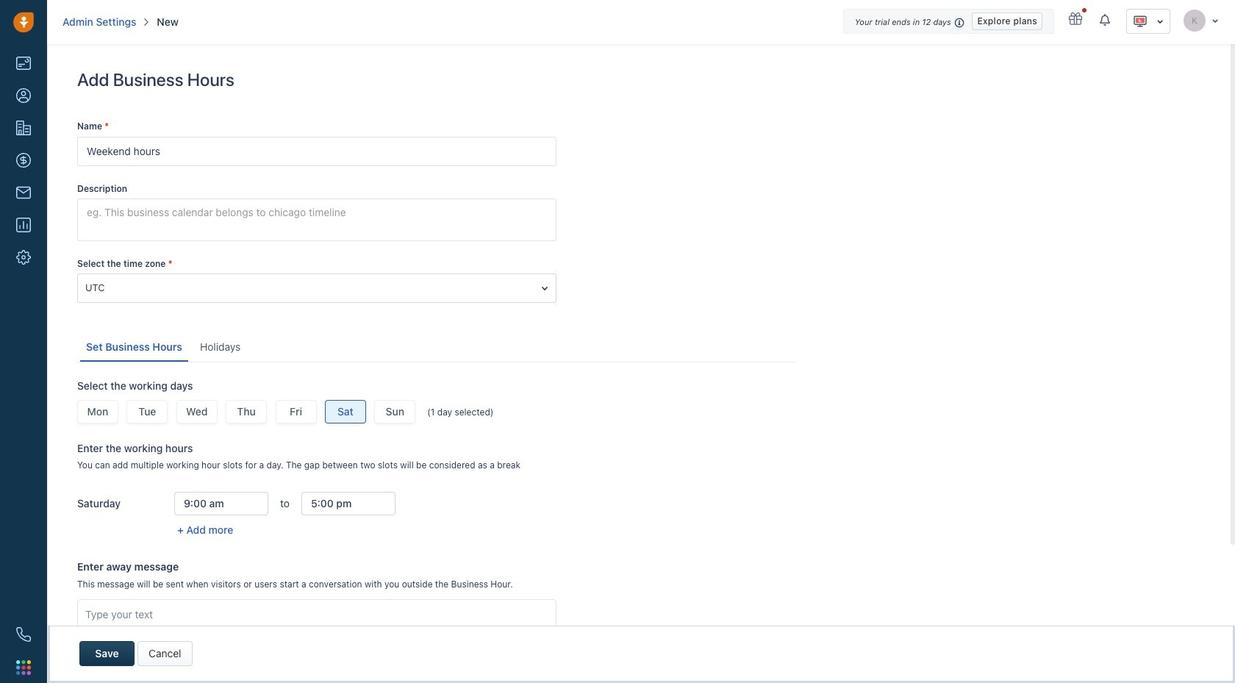 Task type: describe. For each thing, give the bounding box(es) containing it.
phone image
[[16, 628, 31, 642]]

bell regular image
[[1101, 13, 1112, 26]]

ic_arrow_down image
[[1212, 16, 1220, 25]]

eg. This business calendar belongs to chicago timeline text field
[[77, 198, 557, 241]]

eg. Chicago Business hours text field
[[77, 136, 557, 166]]

ic_info_icon image
[[955, 16, 966, 29]]



Task type: locate. For each thing, give the bounding box(es) containing it.
ic_arrow_down image
[[1157, 16, 1165, 27]]

missing translation "unavailable" for locale "en-us" image
[[1134, 14, 1148, 29]]

freshworks switcher image
[[16, 660, 31, 675]]

phone element
[[9, 620, 38, 650]]



Task type: vqa. For each thing, say whether or not it's contained in the screenshot.
menu
no



